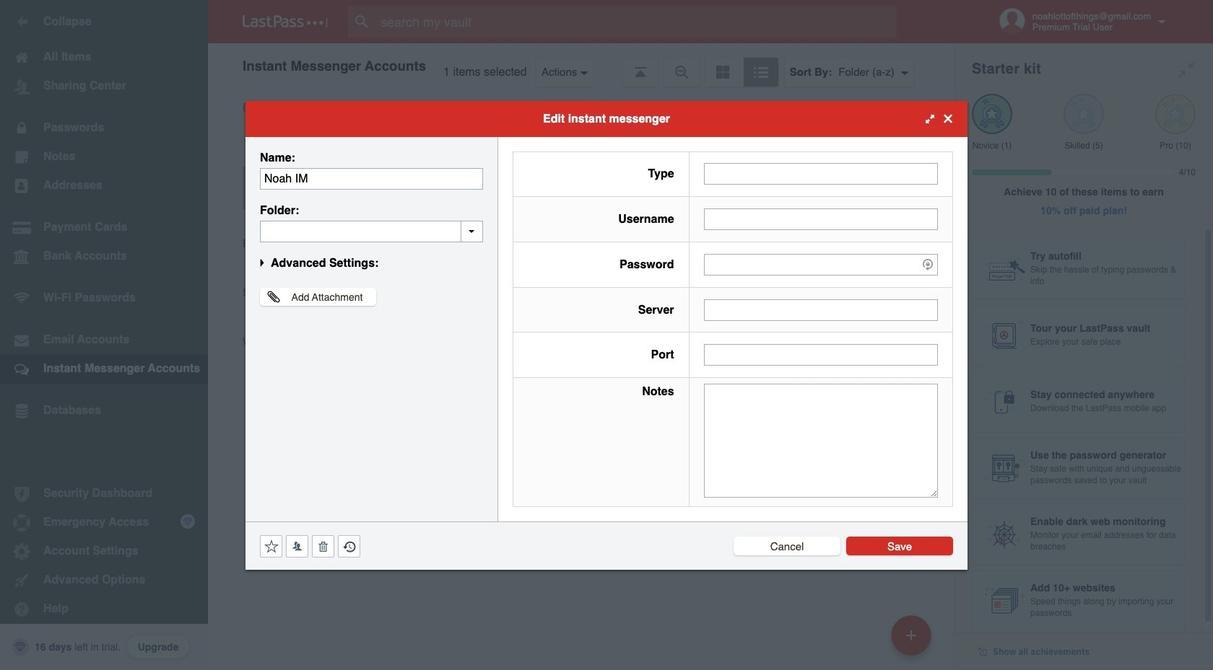 Task type: locate. For each thing, give the bounding box(es) containing it.
new item navigation
[[886, 612, 940, 671]]

None text field
[[704, 163, 938, 185], [704, 209, 938, 230], [260, 221, 483, 242], [704, 345, 938, 366], [704, 384, 938, 498], [704, 163, 938, 185], [704, 209, 938, 230], [260, 221, 483, 242], [704, 345, 938, 366], [704, 384, 938, 498]]

dialog
[[246, 101, 968, 570]]

Search search field
[[348, 6, 925, 38]]

None password field
[[704, 254, 938, 276]]

lastpass image
[[243, 15, 328, 28]]

new item image
[[906, 631, 916, 641]]

None text field
[[260, 168, 483, 190], [704, 299, 938, 321], [260, 168, 483, 190], [704, 299, 938, 321]]

main navigation navigation
[[0, 0, 208, 671]]



Task type: vqa. For each thing, say whether or not it's contained in the screenshot.
LastPass image
yes



Task type: describe. For each thing, give the bounding box(es) containing it.
search my vault text field
[[348, 6, 925, 38]]

vault options navigation
[[208, 43, 955, 87]]



